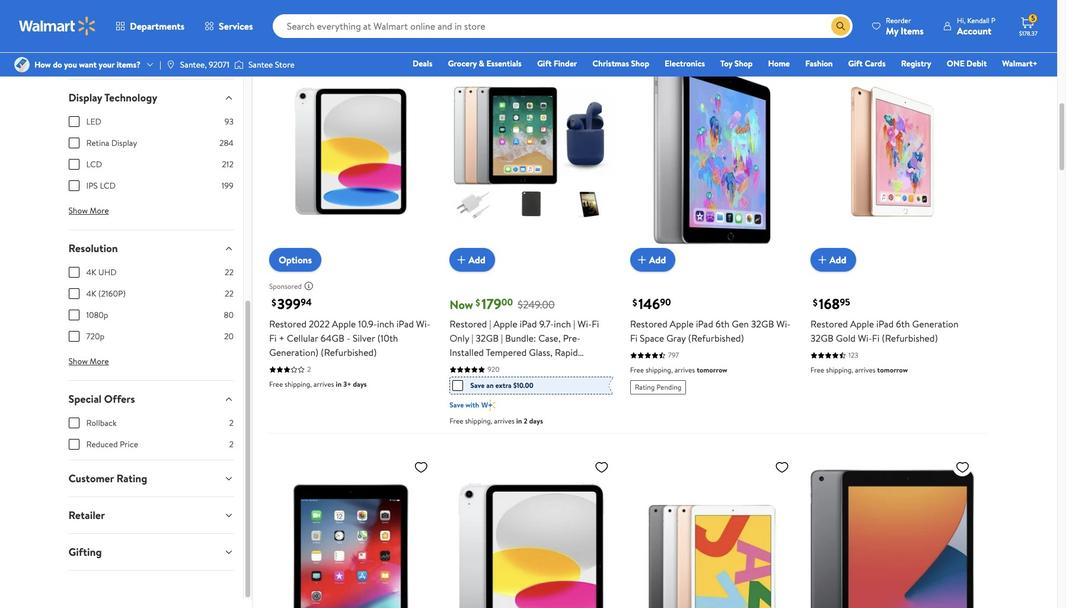 Task type: describe. For each thing, give the bounding box(es) containing it.
display technology button
[[59, 79, 243, 116]]

shop for toy shop
[[735, 58, 753, 69]]

212
[[222, 158, 234, 170]]

wi- inside restored 2022 apple 10.9-inch ipad wi- fi + cellular 64gb - silver (10th generation) (refurbished)
[[416, 318, 431, 331]]

want
[[79, 59, 97, 71]]

gifting button
[[59, 534, 243, 570]]

20
[[224, 330, 234, 342]]

customer rating
[[69, 471, 147, 486]]

93
[[225, 116, 234, 128]]

restored 2022 apple 10.9-inch ipad wi- fi + cellular 64gb - silver (10th generation) (refurbished)
[[269, 318, 431, 359]]

$178.37
[[1020, 29, 1038, 37]]

restored apple ipad (2018 model) with wi-fi only 32gb apple 9.7in ipad - space gray (refurbished) image
[[269, 455, 433, 608]]

home link
[[763, 57, 796, 70]]

tomorrow for 146
[[697, 365, 728, 375]]

inch inside 'now $ 179 00 $249.00 restored | apple ipad 9.7-inch | wi-fi only | 32gb | bundle: case, pre- installed tempered glass, rapid charger, bluetooth/wireless airbuds by certified 2 day express'
[[554, 318, 571, 331]]

one
[[947, 58, 965, 69]]

rating inside dropdown button
[[117, 471, 147, 486]]

ips
[[86, 180, 98, 192]]

account
[[957, 24, 992, 37]]

fashion link
[[800, 57, 839, 70]]

arrives for 168
[[855, 365, 876, 375]]

essentials
[[487, 58, 522, 69]]

in for in 3+ days
[[336, 379, 342, 389]]

| right items?
[[160, 59, 161, 71]]

4k for 4k (2160p)
[[86, 288, 96, 300]]

now $ 179 00 $249.00 restored | apple ipad 9.7-inch | wi-fi only | 32gb | bundle: case, pre- installed tempered glass, rapid charger, bluetooth/wireless airbuds by certified 2 day express
[[450, 294, 612, 388]]

options link
[[269, 248, 322, 272]]

free shipping, arrives in 3+ days
[[269, 379, 367, 389]]

reorder
[[886, 15, 911, 25]]

tomorrow for 168
[[878, 365, 908, 375]]

you
[[64, 59, 77, 71]]

restored up store
[[283, 2, 316, 14]]

christmas
[[593, 58, 629, 69]]

$ 399 94
[[272, 294, 312, 314]]

with
[[466, 400, 479, 410]]

search icon image
[[836, 21, 846, 31]]

920
[[488, 364, 500, 374]]

restored inside 'now $ 179 00 $249.00 restored | apple ipad 9.7-inch | wi-fi only | 32gb | bundle: case, pre- installed tempered glass, rapid charger, bluetooth/wireless airbuds by certified 2 day express'
[[450, 318, 487, 331]]

electronics
[[665, 58, 705, 69]]

ipad inside 'now $ 179 00 $249.00 restored | apple ipad 9.7-inch | wi-fi only | 32gb | bundle: case, pre- installed tempered glass, rapid charger, bluetooth/wireless airbuds by certified 2 day express'
[[520, 318, 537, 331]]

arrives for 146
[[675, 365, 695, 375]]

00
[[502, 296, 513, 309]]

walmart image
[[19, 17, 96, 36]]

installed
[[450, 346, 484, 359]]

show more for resolution
[[69, 355, 109, 367]]

grocery & essentials link
[[443, 57, 527, 70]]

add for $249.00
[[469, 253, 486, 266]]

restored apple ipad 6th gen 32gb wi-fi space gray (refurbished) image
[[630, 41, 794, 262]]

free for 146
[[630, 365, 644, 375]]

save with
[[450, 400, 479, 410]]

22 for 4k uhd
[[225, 266, 234, 278]]

only
[[450, 332, 469, 345]]

one debit
[[947, 58, 987, 69]]

glass,
[[529, 346, 553, 359]]

4k for 4k uhd
[[86, 266, 96, 278]]

display inside group
[[111, 137, 137, 149]]

720p
[[86, 330, 104, 342]]

special offers button
[[59, 381, 243, 417]]

pending
[[657, 382, 682, 392]]

display technology tab
[[59, 79, 243, 116]]

display inside dropdown button
[[69, 90, 102, 105]]

gift for gift finder
[[537, 58, 552, 69]]

special offers
[[69, 392, 135, 406]]

free shipping, arrives tomorrow for 146
[[630, 365, 728, 375]]

146
[[639, 294, 660, 314]]

+
[[279, 332, 285, 345]]

199
[[222, 180, 234, 192]]

fi inside restored 2022 apple 10.9-inch ipad wi- fi + cellular 64gb - silver (10th generation) (refurbished)
[[269, 332, 277, 345]]

1080p
[[86, 309, 108, 321]]

restored for 399
[[269, 318, 307, 331]]

| up tempered
[[501, 332, 503, 345]]

6th for 168
[[896, 318, 910, 331]]

home
[[768, 58, 790, 69]]

&
[[479, 58, 485, 69]]

hi,
[[957, 15, 966, 25]]

departments button
[[106, 12, 195, 40]]

fashion
[[806, 58, 833, 69]]

tempered
[[486, 346, 527, 359]]

santee
[[248, 59, 273, 71]]

walmart plus image
[[482, 399, 496, 411]]

fi inside 'now $ 179 00 $249.00 restored | apple ipad 9.7-inch | wi-fi only | 32gb | bundle: case, pre- installed tempered glass, rapid charger, bluetooth/wireless airbuds by certified 2 day express'
[[592, 318, 599, 331]]

do
[[53, 59, 62, 71]]

save an extra $10.00 element
[[453, 380, 534, 392]]

electronics link
[[660, 57, 711, 70]]

p
[[992, 15, 996, 25]]

restored apple ipad 6th gen 32gb wi- fi space gray (refurbished)
[[630, 318, 791, 345]]

clear search field text image
[[817, 21, 827, 31]]

gray
[[667, 332, 686, 345]]

2022
[[309, 318, 330, 331]]

display technology group
[[69, 116, 234, 201]]

22 for 4k (2160p)
[[225, 288, 234, 300]]

registry link
[[896, 57, 937, 70]]

arrives for 399
[[314, 379, 334, 389]]

items
[[901, 24, 924, 37]]

retailer
[[69, 508, 105, 523]]

grocery & essentials
[[448, 58, 522, 69]]

95
[[840, 296, 851, 309]]

(2160p)
[[98, 288, 126, 300]]

bundle:
[[505, 332, 536, 345]]

gifting
[[69, 545, 102, 559]]

399
[[278, 294, 301, 314]]

add button for 168
[[811, 248, 856, 272]]

fi inside restored apple ipad 6th generation 32gb gold wi-fi (refurbished)
[[872, 332, 880, 345]]

customer
[[69, 471, 114, 486]]

2022 apple 10.9-inch ipad wi-fi + cellular 64gb - silver (10th generation) image
[[450, 455, 614, 608]]

gold
[[836, 332, 856, 345]]

christmas shop link
[[587, 57, 655, 70]]

silver
[[353, 332, 375, 345]]

$10.00
[[513, 380, 534, 390]]

10.9-
[[358, 318, 377, 331]]

apple inside restored 2022 apple 10.9-inch ipad wi- fi + cellular 64gb - silver (10th generation) (refurbished)
[[332, 318, 356, 331]]

add to favorites list, 2022 apple 10.9-inch ipad wi-fi + cellular 64gb - silver (10th generation) image
[[595, 460, 609, 475]]

wi- inside 'now $ 179 00 $249.00 restored | apple ipad 9.7-inch | wi-fi only | 32gb | bundle: case, pre- installed tempered glass, rapid charger, bluetooth/wireless airbuds by certified 2 day express'
[[578, 318, 592, 331]]

4k (2160p)
[[86, 288, 126, 300]]

ipad inside restored apple ipad 6th generation 32gb gold wi-fi (refurbished)
[[877, 318, 894, 331]]

90
[[660, 296, 671, 309]]

more for display technology
[[90, 205, 109, 216]]

retina
[[86, 137, 109, 149]]

retailer button
[[59, 497, 243, 533]]

94
[[301, 296, 312, 309]]

reduced price
[[86, 438, 138, 450]]

customer rating tab
[[59, 460, 243, 496]]

$ 146 90
[[633, 294, 671, 314]]

add to favorites list, restored apple ipad 6th generation 32gb gold wi-fi (refurbished) image
[[956, 45, 970, 60]]

 image for santee, 92071
[[166, 60, 175, 69]]

wireless technology group
[[69, 0, 234, 79]]

days for in 3+ days
[[353, 379, 367, 389]]

inch inside restored 2022 apple 10.9-inch ipad wi- fi + cellular 64gb - silver (10th generation) (refurbished)
[[377, 318, 394, 331]]

santee, 92071
[[180, 59, 230, 71]]

restored for 168
[[811, 318, 848, 331]]

extra
[[496, 380, 512, 390]]

free shipping, arrives in 2 days
[[450, 416, 543, 426]]

gift finder link
[[532, 57, 583, 70]]

80
[[224, 309, 234, 321]]

2 inside 'now $ 179 00 $249.00 restored | apple ipad 9.7-inch | wi-fi only | 32gb | bundle: case, pre- installed tempered glass, rapid charger, bluetooth/wireless airbuds by certified 2 day express'
[[489, 374, 494, 388]]

add to cart image for 168
[[816, 253, 830, 267]]

space
[[640, 332, 664, 345]]

in for in 2 days
[[517, 416, 522, 426]]



Task type: locate. For each thing, give the bounding box(es) containing it.
1 horizontal spatial 32gb
[[751, 318, 774, 331]]

4k
[[86, 266, 96, 278], [86, 288, 96, 300]]

0 horizontal spatial rating
[[117, 471, 147, 486]]

an
[[487, 380, 494, 390]]

wi- inside restored apple ipad 6th generation 32gb gold wi-fi (refurbished)
[[858, 332, 872, 345]]

add to cart image for $249.00
[[455, 253, 469, 267]]

1 more from the top
[[90, 205, 109, 216]]

restored inside restored apple ipad 6th gen 32gb wi- fi space gray (refurbished)
[[630, 318, 668, 331]]

apple up -
[[332, 318, 356, 331]]

free shipping, arrives tomorrow down the 123
[[811, 365, 908, 375]]

1 horizontal spatial add button
[[630, 248, 676, 272]]

gift cards
[[849, 58, 886, 69]]

2 show more button from the top
[[59, 352, 118, 371]]

fi left space
[[630, 332, 638, 345]]

1 horizontal spatial add
[[649, 253, 666, 266]]

0 horizontal spatial add button
[[450, 248, 495, 272]]

show more down the 720p
[[69, 355, 109, 367]]

fi right gold
[[872, 332, 880, 345]]

arrives down 'walmart plus' image
[[494, 416, 515, 426]]

1 horizontal spatial in
[[517, 416, 522, 426]]

toy shop link
[[715, 57, 758, 70]]

3 $ from the left
[[633, 296, 637, 309]]

$ left 146
[[633, 296, 637, 309]]

cellular
[[287, 332, 318, 345]]

92071
[[209, 59, 230, 71]]

2 more from the top
[[90, 355, 109, 367]]

wi- right gen
[[777, 318, 791, 331]]

(refurbished)
[[688, 332, 744, 345], [882, 332, 938, 345], [321, 346, 377, 359]]

in down $10.00 at the bottom
[[517, 416, 522, 426]]

0 horizontal spatial in
[[336, 379, 342, 389]]

add to favorites list, restored apple ipad 6th gen 32gb wi-fi space gray (refurbished) image
[[775, 45, 790, 60]]

sponsored
[[269, 281, 302, 291]]

gift left cards
[[849, 58, 863, 69]]

wi- right the 10.9- on the bottom
[[416, 318, 431, 331]]

charger,
[[450, 360, 485, 373]]

3 ipad from the left
[[696, 318, 714, 331]]

add up 90
[[649, 253, 666, 266]]

1 vertical spatial save
[[450, 400, 464, 410]]

2 6th from the left
[[896, 318, 910, 331]]

gen
[[732, 318, 749, 331]]

apple up bundle:
[[494, 318, 518, 331]]

apple inside 'now $ 179 00 $249.00 restored | apple ipad 9.7-inch | wi-fi only | 32gb | bundle: case, pre- installed tempered glass, rapid charger, bluetooth/wireless airbuds by certified 2 day express'
[[494, 318, 518, 331]]

2
[[307, 364, 311, 374], [489, 374, 494, 388], [524, 416, 528, 426], [229, 417, 234, 429], [229, 438, 234, 450]]

1 gift from the left
[[537, 58, 552, 69]]

apple inside restored apple ipad 6th generation 32gb gold wi-fi (refurbished)
[[851, 318, 875, 331]]

0 vertical spatial show more button
[[59, 201, 118, 220]]

1 vertical spatial 22
[[225, 288, 234, 300]]

1 horizontal spatial free shipping, arrives tomorrow
[[811, 365, 908, 375]]

| up pre-
[[574, 318, 575, 331]]

free shipping, arrives tomorrow down 797
[[630, 365, 728, 375]]

arrives left 3+
[[314, 379, 334, 389]]

led
[[86, 116, 101, 128]]

toy shop
[[721, 58, 753, 69]]

arrives down 797
[[675, 365, 695, 375]]

6th left generation
[[896, 318, 910, 331]]

Search search field
[[273, 14, 853, 38]]

more for resolution
[[90, 355, 109, 367]]

santee,
[[180, 59, 207, 71]]

show
[[69, 205, 88, 216], [69, 355, 88, 367]]

santee store
[[248, 59, 295, 71]]

apple up gold
[[851, 318, 875, 331]]

resolution tab
[[59, 230, 243, 266]]

shipping, down generation)
[[285, 379, 312, 389]]

2 22 from the top
[[225, 288, 234, 300]]

| right only
[[472, 332, 474, 345]]

restored | apple ipad 9.7-inch | wi-fi only | 32gb | bundle: case, pre-installed tempered glass, rapid charger, bluetooth/wireless airbuds by certified 2 day express image
[[450, 41, 614, 262]]

0 vertical spatial display
[[69, 90, 102, 105]]

show more button down the 720p
[[59, 352, 118, 371]]

0 vertical spatial more
[[90, 205, 109, 216]]

rating left 'pending'
[[635, 382, 655, 392]]

0 vertical spatial lcd
[[86, 158, 102, 170]]

ad disclaimer and feedback image
[[304, 281, 314, 291]]

(refurbished) inside restored apple ipad 6th gen 32gb wi- fi space gray (refurbished)
[[688, 332, 744, 345]]

restored inside restored 2022 apple 10.9-inch ipad wi- fi + cellular 64gb - silver (10th generation) (refurbished)
[[269, 318, 307, 331]]

| down 179
[[489, 318, 491, 331]]

2 add button from the left
[[630, 248, 676, 272]]

deal
[[455, 24, 469, 34]]

save an extra $10.00
[[471, 380, 534, 390]]

$ left 168
[[813, 296, 818, 309]]

more down the 720p
[[90, 355, 109, 367]]

add button up $ 146 90 in the right of the page
[[630, 248, 676, 272]]

$ for 399
[[272, 296, 276, 309]]

32gb right gen
[[751, 318, 774, 331]]

generation
[[913, 318, 959, 331]]

2 shop from the left
[[735, 58, 753, 69]]

shipping, down with
[[465, 416, 493, 426]]

restored apple ipad 7th gen 10.2" tablet 32gb wifi + 4g lte gsm unlocked,&nbsp;space gray (refurbished) image
[[811, 455, 975, 608]]

add to favorites list, restored apple ipad (2018 model) with wi-fi only 32gb apple 9.7in ipad - space gray (refurbished) image
[[414, 460, 428, 475]]

 image for santee store
[[234, 59, 244, 71]]

2 horizontal spatial 32gb
[[811, 332, 834, 345]]

restored apple ipad 6th generation 32gb gold wi-fi (refurbished)
[[811, 318, 959, 345]]

fi up 'airbuds'
[[592, 318, 599, 331]]

1 free shipping, arrives tomorrow from the left
[[630, 365, 728, 375]]

179
[[482, 294, 502, 314]]

1 vertical spatial show
[[69, 355, 88, 367]]

shop for christmas shop
[[631, 58, 650, 69]]

Save an extra $10.00 checkbox
[[453, 380, 463, 391]]

0 vertical spatial show
[[69, 205, 88, 216]]

free for 399
[[269, 379, 283, 389]]

ipad up bundle:
[[520, 318, 537, 331]]

1 horizontal spatial shop
[[735, 58, 753, 69]]

 image right 92071
[[234, 59, 244, 71]]

airbuds
[[568, 360, 600, 373]]

32gb
[[751, 318, 774, 331], [476, 332, 499, 345], [811, 332, 834, 345]]

1 vertical spatial show more button
[[59, 352, 118, 371]]

Walmart Site-Wide search field
[[273, 14, 853, 38]]

options
[[279, 253, 312, 267]]

tomorrow down restored apple ipad 6th gen 32gb wi- fi space gray (refurbished)
[[697, 365, 728, 375]]

0 horizontal spatial 6th
[[716, 318, 730, 331]]

$ left the 399
[[272, 296, 276, 309]]

restored apple ipad 6th generation 32gb gold wi-fi (refurbished) image
[[811, 41, 975, 262]]

$ inside $ 399 94
[[272, 296, 276, 309]]

add to favorites list, restored apple ipad 7th gen 10.2" tablet 32gb wifi + 4g lte gsm unlocked,&nbsp;space gray (refurbished) image
[[956, 460, 970, 475]]

ipad left gen
[[696, 318, 714, 331]]

retina display
[[86, 137, 137, 149]]

$ for 168
[[813, 296, 818, 309]]

add to favorites list, restored | apple ipad 9.7-inch | wi-fi only | 32gb | bundle: case, pre-installed tempered glass, rapid charger, bluetooth/wireless airbuds by certified 2 day express image
[[595, 45, 609, 60]]

$ 168 95
[[813, 294, 851, 314]]

 image left "how" at the top left of the page
[[14, 57, 30, 72]]

22
[[225, 266, 234, 278], [225, 288, 234, 300]]

1 vertical spatial in
[[517, 416, 522, 426]]

(refurbished) down -
[[321, 346, 377, 359]]

4k left (2160p)
[[86, 288, 96, 300]]

 image left santee,
[[166, 60, 175, 69]]

(refurbished) inside restored 2022 apple 10.9-inch ipad wi- fi + cellular 64gb - silver (10th generation) (refurbished)
[[321, 346, 377, 359]]

1 show from the top
[[69, 205, 88, 216]]

days for in 2 days
[[529, 416, 543, 426]]

0 horizontal spatial tomorrow
[[697, 365, 728, 375]]

save left an
[[471, 380, 485, 390]]

add to favorites list, restored 2022 apple 10.9-inch ipad wi-fi + cellular 64gb - silver (10th generation) (refurbished) image
[[414, 45, 428, 60]]

1 vertical spatial days
[[529, 416, 543, 426]]

284
[[219, 137, 234, 149]]

show more button down ips
[[59, 201, 118, 220]]

0 vertical spatial days
[[353, 379, 367, 389]]

shipping, up rating pending
[[646, 365, 673, 375]]

3+
[[343, 379, 351, 389]]

restored up +
[[269, 318, 307, 331]]

4 $ from the left
[[813, 296, 818, 309]]

special offers tab
[[59, 381, 243, 417]]

3 add to cart image from the left
[[816, 253, 830, 267]]

1 horizontal spatial add to cart image
[[635, 253, 649, 267]]

grocery
[[448, 58, 477, 69]]

0 horizontal spatial free shipping, arrives tomorrow
[[630, 365, 728, 375]]

1 ipad from the left
[[397, 318, 414, 331]]

0 vertical spatial 4k
[[86, 266, 96, 278]]

1 show more from the top
[[69, 205, 109, 216]]

 image for how do you want your items?
[[14, 57, 30, 72]]

1 horizontal spatial gift
[[849, 58, 863, 69]]

display right retina
[[111, 137, 137, 149]]

1 vertical spatial rating
[[117, 471, 147, 486]]

shipping, for 399
[[285, 379, 312, 389]]

add to cart image up now
[[455, 253, 469, 267]]

ipad left generation
[[877, 318, 894, 331]]

gifting tab
[[59, 534, 243, 570]]

1 vertical spatial display
[[111, 137, 137, 149]]

1 horizontal spatial 6th
[[896, 318, 910, 331]]

departments
[[130, 20, 185, 33]]

3 add button from the left
[[811, 248, 856, 272]]

shipping, down the 123
[[826, 365, 854, 375]]

0 horizontal spatial add
[[469, 253, 486, 266]]

free shipping, arrives tomorrow for 168
[[811, 365, 908, 375]]

(refurbished) down gen
[[688, 332, 744, 345]]

 image
[[14, 57, 30, 72], [234, 59, 244, 71], [166, 60, 175, 69]]

2 ipad from the left
[[520, 318, 537, 331]]

hi, kendall p account
[[957, 15, 996, 37]]

save left with
[[450, 400, 464, 410]]

case,
[[539, 332, 561, 345]]

2 4k from the top
[[86, 288, 96, 300]]

display up led
[[69, 90, 102, 105]]

0 vertical spatial show more
[[69, 205, 109, 216]]

show more button for resolution
[[59, 352, 118, 371]]

1 inch from the left
[[377, 318, 394, 331]]

restored 2022 apple 10.9-inch ipad wi-fi + cellular 64gb - silver (10th generation) (refurbished) image
[[269, 41, 433, 262]]

resolution
[[69, 241, 118, 256]]

32gb inside restored apple ipad 6th generation 32gb gold wi-fi (refurbished)
[[811, 332, 834, 345]]

arrives down the 123
[[855, 365, 876, 375]]

2 horizontal spatial  image
[[234, 59, 244, 71]]

32gb inside 'now $ 179 00 $249.00 restored | apple ipad 9.7-inch | wi-fi only | 32gb | bundle: case, pre- installed tempered glass, rapid charger, bluetooth/wireless airbuds by certified 2 day express'
[[476, 332, 499, 345]]

free for 168
[[811, 365, 825, 375]]

32gb left gold
[[811, 332, 834, 345]]

restored up space
[[630, 318, 668, 331]]

2 add from the left
[[649, 253, 666, 266]]

shop
[[631, 58, 650, 69], [735, 58, 753, 69]]

5 $178.37
[[1020, 13, 1038, 37]]

$ inside 'now $ 179 00 $249.00 restored | apple ipad 9.7-inch | wi-fi only | 32gb | bundle: case, pre- installed tempered glass, rapid charger, bluetooth/wireless airbuds by certified 2 day express'
[[476, 296, 481, 309]]

generation)
[[269, 346, 319, 359]]

4 ipad from the left
[[877, 318, 894, 331]]

6th inside restored apple ipad 6th gen 32gb wi- fi space gray (refurbished)
[[716, 318, 730, 331]]

ipad up (10th
[[397, 318, 414, 331]]

ipad inside restored apple ipad 6th gen 32gb wi- fi space gray (refurbished)
[[696, 318, 714, 331]]

2 inch from the left
[[554, 318, 571, 331]]

4k uhd
[[86, 266, 117, 278]]

2 apple from the left
[[494, 318, 518, 331]]

0 horizontal spatial save
[[450, 400, 464, 410]]

restored inside restored apple ipad 6th generation 32gb gold wi-fi (refurbished)
[[811, 318, 848, 331]]

1 horizontal spatial (refurbished)
[[688, 332, 744, 345]]

64gb
[[321, 332, 345, 345]]

0 horizontal spatial display
[[69, 90, 102, 105]]

wi- inside restored apple ipad 6th gen 32gb wi- fi space gray (refurbished)
[[777, 318, 791, 331]]

0 vertical spatial rating
[[635, 382, 655, 392]]

2 horizontal spatial add
[[830, 253, 847, 266]]

ips lcd
[[86, 180, 116, 192]]

4k left the uhd
[[86, 266, 96, 278]]

shop right christmas
[[631, 58, 650, 69]]

registry
[[901, 58, 932, 69]]

1 horizontal spatial days
[[529, 416, 543, 426]]

show down ips
[[69, 205, 88, 216]]

gift for gift cards
[[849, 58, 863, 69]]

1 vertical spatial more
[[90, 355, 109, 367]]

0 horizontal spatial  image
[[14, 57, 30, 72]]

1 horizontal spatial display
[[111, 137, 137, 149]]

1 horizontal spatial tomorrow
[[878, 365, 908, 375]]

restored down 168
[[811, 318, 848, 331]]

finder
[[554, 58, 577, 69]]

3 apple from the left
[[670, 318, 694, 331]]

add to cart image up 168
[[816, 253, 830, 267]]

items?
[[117, 59, 141, 71]]

services
[[219, 20, 253, 33]]

1 vertical spatial lcd
[[100, 180, 116, 192]]

inch up (10th
[[377, 318, 394, 331]]

0 horizontal spatial 32gb
[[476, 332, 499, 345]]

0 vertical spatial save
[[471, 380, 485, 390]]

show for display technology
[[69, 205, 88, 216]]

days right 3+
[[353, 379, 367, 389]]

in left 3+
[[336, 379, 342, 389]]

shop right toy
[[735, 58, 753, 69]]

0 vertical spatial 22
[[225, 266, 234, 278]]

show more button for display technology
[[59, 201, 118, 220]]

(refurbished) inside restored apple ipad 6th generation 32gb gold wi-fi (refurbished)
[[882, 332, 938, 345]]

bluetooth/wireless
[[488, 360, 566, 373]]

0 horizontal spatial shop
[[631, 58, 650, 69]]

2 show more from the top
[[69, 355, 109, 367]]

2 tomorrow from the left
[[878, 365, 908, 375]]

2 $ from the left
[[476, 296, 481, 309]]

6th inside restored apple ipad 6th generation 32gb gold wi-fi (refurbished)
[[896, 318, 910, 331]]

save inside save an extra $10.00 element
[[471, 380, 485, 390]]

None checkbox
[[69, 116, 79, 127], [69, 138, 79, 148], [69, 159, 79, 170], [69, 180, 79, 191], [69, 267, 79, 278], [69, 331, 79, 342], [69, 116, 79, 127], [69, 138, 79, 148], [69, 159, 79, 170], [69, 180, 79, 191], [69, 267, 79, 278], [69, 331, 79, 342]]

add to favorites list, restored apple 10.2-inch ipad (7th gen) wi-fi only 32gb - space gray (refurbished) image
[[775, 460, 790, 475]]

wi- right gold
[[858, 332, 872, 345]]

uhd
[[98, 266, 117, 278]]

services button
[[195, 12, 263, 40]]

2 free shipping, arrives tomorrow from the left
[[811, 365, 908, 375]]

1 horizontal spatial inch
[[554, 318, 571, 331]]

1 $ from the left
[[272, 296, 276, 309]]

add button up $ 168 95
[[811, 248, 856, 272]]

1 tomorrow from the left
[[697, 365, 728, 375]]

797
[[668, 350, 679, 360]]

32gb up tempered
[[476, 332, 499, 345]]

1 vertical spatial 4k
[[86, 288, 96, 300]]

shipping, for 168
[[826, 365, 854, 375]]

lcd right ips
[[100, 180, 116, 192]]

add up 179
[[469, 253, 486, 266]]

32gb inside restored apple ipad 6th gen 32gb wi- fi space gray (refurbished)
[[751, 318, 774, 331]]

add to cart image
[[455, 253, 469, 267], [635, 253, 649, 267], [816, 253, 830, 267]]

price
[[120, 438, 138, 450]]

deals
[[413, 58, 433, 69]]

$ for 146
[[633, 296, 637, 309]]

lcd up ips
[[86, 158, 102, 170]]

1 horizontal spatial save
[[471, 380, 485, 390]]

32gb for 146
[[751, 318, 774, 331]]

1 add from the left
[[469, 253, 486, 266]]

0 vertical spatial in
[[336, 379, 342, 389]]

shipping, for 146
[[646, 365, 673, 375]]

None checkbox
[[69, 288, 79, 299], [69, 310, 79, 320], [69, 418, 79, 428], [69, 439, 79, 450], [69, 288, 79, 299], [69, 310, 79, 320], [69, 418, 79, 428], [69, 439, 79, 450]]

show down the 720p
[[69, 355, 88, 367]]

show more for display technology
[[69, 205, 109, 216]]

rating pending
[[635, 382, 682, 392]]

resolution button
[[59, 230, 243, 266]]

walmart+
[[1003, 58, 1038, 69]]

add button
[[450, 248, 495, 272], [630, 248, 676, 272], [811, 248, 856, 272]]

save for save with
[[450, 400, 464, 410]]

1 horizontal spatial  image
[[166, 60, 175, 69]]

more down the ips lcd
[[90, 205, 109, 216]]

reduced
[[86, 438, 118, 450]]

display
[[69, 90, 102, 105], [111, 137, 137, 149]]

1 4k from the top
[[86, 266, 96, 278]]

rating down price
[[117, 471, 147, 486]]

ipad inside restored 2022 apple 10.9-inch ipad wi- fi + cellular 64gb - silver (10th generation) (refurbished)
[[397, 318, 414, 331]]

2 show from the top
[[69, 355, 88, 367]]

in
[[336, 379, 342, 389], [517, 416, 522, 426]]

$ inside $ 146 90
[[633, 296, 637, 309]]

3 add from the left
[[830, 253, 847, 266]]

gift inside 'link'
[[849, 58, 863, 69]]

1 add to cart image from the left
[[455, 253, 469, 267]]

inch up pre-
[[554, 318, 571, 331]]

days down $10.00 at the bottom
[[529, 416, 543, 426]]

0 horizontal spatial (refurbished)
[[321, 346, 377, 359]]

$ inside $ 168 95
[[813, 296, 818, 309]]

show more down ips
[[69, 205, 109, 216]]

2 gift from the left
[[849, 58, 863, 69]]

special
[[69, 392, 102, 406]]

2 add to cart image from the left
[[635, 253, 649, 267]]

add up 95
[[830, 253, 847, 266]]

1 show more button from the top
[[59, 201, 118, 220]]

0 horizontal spatial gift
[[537, 58, 552, 69]]

fi left +
[[269, 332, 277, 345]]

1 horizontal spatial rating
[[635, 382, 655, 392]]

apple up gray
[[670, 318, 694, 331]]

1 22 from the top
[[225, 266, 234, 278]]

tomorrow down restored apple ipad 6th generation 32gb gold wi-fi (refurbished)
[[878, 365, 908, 375]]

1 shop from the left
[[631, 58, 650, 69]]

wi- up pre-
[[578, 318, 592, 331]]

2 horizontal spatial (refurbished)
[[882, 332, 938, 345]]

1 add button from the left
[[450, 248, 495, 272]]

retailer tab
[[59, 497, 243, 533]]

32gb for 168
[[811, 332, 834, 345]]

rating
[[635, 382, 655, 392], [117, 471, 147, 486]]

apple inside restored apple ipad 6th gen 32gb wi- fi space gray (refurbished)
[[670, 318, 694, 331]]

0 horizontal spatial add to cart image
[[455, 253, 469, 267]]

4 apple from the left
[[851, 318, 875, 331]]

add to cart image up 146
[[635, 253, 649, 267]]

offers
[[104, 392, 135, 406]]

restored up only
[[450, 318, 487, 331]]

1 vertical spatial show more
[[69, 355, 109, 367]]

show for resolution
[[69, 355, 88, 367]]

add button for $249.00
[[450, 248, 495, 272]]

pre-
[[563, 332, 581, 345]]

0 horizontal spatial days
[[353, 379, 367, 389]]

|
[[160, 59, 161, 71], [489, 318, 491, 331], [574, 318, 575, 331], [472, 332, 474, 345], [501, 332, 503, 345]]

add button up now
[[450, 248, 495, 272]]

certified
[[450, 374, 487, 388]]

one debit link
[[942, 57, 993, 70]]

$ left 179
[[476, 296, 481, 309]]

add
[[469, 253, 486, 266], [649, 253, 666, 266], [830, 253, 847, 266]]

restored for 146
[[630, 318, 668, 331]]

123
[[849, 350, 859, 360]]

resolution group
[[69, 266, 234, 352]]

2 horizontal spatial add to cart image
[[816, 253, 830, 267]]

(refurbished) down generation
[[882, 332, 938, 345]]

0 horizontal spatial inch
[[377, 318, 394, 331]]

6th left gen
[[716, 318, 730, 331]]

fi inside restored apple ipad 6th gen 32gb wi- fi space gray (refurbished)
[[630, 332, 638, 345]]

reorder my items
[[886, 15, 924, 37]]

2 horizontal spatial add button
[[811, 248, 856, 272]]

restored apple 10.2-inch ipad (7th gen) wi-fi only 32gb - space gray (refurbished) image
[[630, 455, 794, 608]]

my
[[886, 24, 899, 37]]

6th for 146
[[716, 318, 730, 331]]

special offers group
[[69, 417, 234, 460]]

shipping,
[[646, 365, 673, 375], [826, 365, 854, 375], [285, 379, 312, 389], [465, 416, 493, 426]]

gift left finder
[[537, 58, 552, 69]]

save for save an extra $10.00
[[471, 380, 485, 390]]

add for 168
[[830, 253, 847, 266]]

christmas shop
[[593, 58, 650, 69]]

1 6th from the left
[[716, 318, 730, 331]]

1 apple from the left
[[332, 318, 356, 331]]



Task type: vqa. For each thing, say whether or not it's contained in the screenshot.


